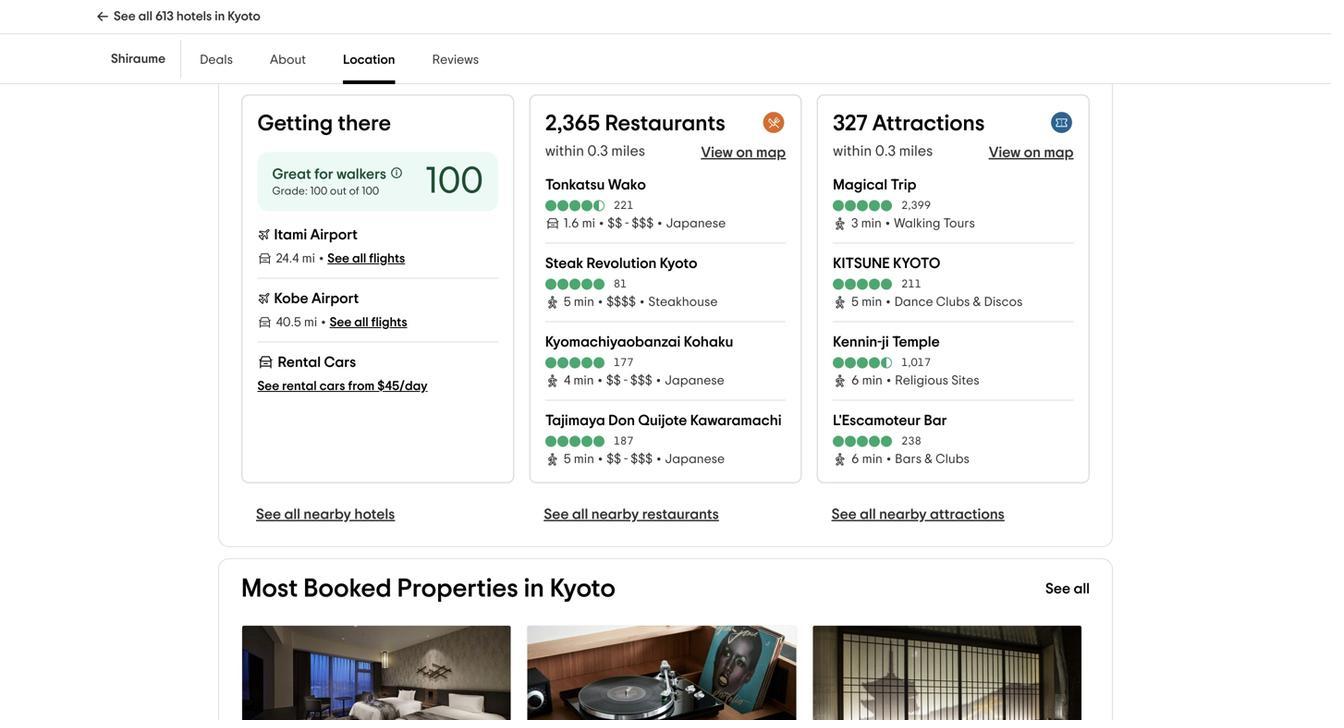 Task type: locate. For each thing, give the bounding box(es) containing it.
1 miles from the left
[[611, 144, 645, 159]]

0 horizontal spatial in
[[215, 10, 225, 23]]

$$$ for don
[[631, 453, 653, 466]]

see all flights link down itami airport
[[328, 251, 405, 267]]

0 horizontal spatial hotels
[[176, 10, 212, 23]]

• $$$$ • steakhouse
[[598, 296, 718, 309]]

6 down kennin-
[[852, 374, 859, 387]]

3 min
[[852, 217, 882, 230]]

1 horizontal spatial map
[[1044, 145, 1074, 160]]

mi right 24.4
[[302, 252, 315, 265]]

steak revolution kyoto link
[[545, 255, 786, 272]]

on
[[736, 145, 753, 160], [1024, 145, 1041, 160]]

$$ for kyomachiyaobanzai
[[606, 374, 621, 387]]

clubs
[[936, 296, 970, 309], [936, 453, 970, 466]]

tonkatsu
[[545, 178, 605, 192]]

see for see rental cars from $45/day
[[257, 380, 279, 393]]

out
[[330, 186, 347, 197]]

0 horizontal spatial view
[[701, 145, 733, 160]]

min left $$$$
[[574, 296, 594, 309]]

view on map down restaurants
[[701, 145, 786, 160]]

most booked properties in kyoto link
[[241, 574, 835, 604]]

1 view from the left
[[701, 145, 733, 160]]

all
[[138, 10, 153, 23], [352, 252, 366, 265], [354, 316, 369, 329], [284, 507, 300, 522], [572, 507, 588, 522], [860, 507, 876, 522], [1074, 582, 1090, 596]]

mi right 40.5
[[304, 316, 317, 329]]

2 0.3 from the left
[[875, 144, 896, 159]]

1,017
[[902, 357, 931, 368]]

& left discos
[[973, 296, 981, 309]]

within 0.3 miles up tonkatsu wako
[[545, 144, 645, 159]]

2 horizontal spatial kyoto
[[660, 256, 698, 271]]

$$$ down 187 at the bottom left of the page
[[631, 453, 653, 466]]

1 vertical spatial japanese
[[665, 374, 725, 387]]

japanese
[[666, 217, 726, 230], [665, 374, 725, 387], [665, 453, 725, 466]]

1 vertical spatial • see all flights
[[321, 316, 407, 329]]

1 vertical spatial see all flights link
[[330, 315, 407, 331]]

2 view on map from the left
[[989, 145, 1074, 160]]

japanese down 5.0 of 5 bubbles. 187 reviews element at the bottom
[[665, 453, 725, 466]]

1 horizontal spatial nearby
[[591, 507, 639, 522]]

1 on from the left
[[736, 145, 753, 160]]

kyoto up 5.0 of 5 bubbles. 81 reviews element
[[660, 256, 698, 271]]

1 vertical spatial 6
[[852, 453, 859, 466]]

• walking tours
[[886, 217, 975, 230]]

mi for itami airport
[[302, 252, 315, 265]]

min left bars
[[862, 453, 883, 466]]

1 vertical spatial airport
[[312, 291, 359, 306]]

613
[[155, 10, 174, 23]]

- for wako
[[625, 217, 629, 230]]

0 horizontal spatial miles
[[611, 144, 645, 159]]

properties
[[397, 576, 518, 602]]

$$$
[[632, 217, 654, 230], [630, 374, 652, 387], [631, 453, 653, 466]]

airport
[[310, 227, 358, 242], [312, 291, 359, 306]]

in up deals
[[215, 10, 225, 23]]

2 vertical spatial $$$
[[631, 453, 653, 466]]

0 horizontal spatial 100
[[310, 186, 328, 197]]

all for see all nearby attractions
[[860, 507, 876, 522]]

hotels right 613
[[176, 10, 212, 23]]

• see all flights up cars
[[321, 316, 407, 329]]

0 horizontal spatial 0.3
[[588, 144, 608, 159]]

all for see all 613 hotels in kyoto
[[138, 10, 153, 23]]

tours
[[944, 217, 975, 230]]

0 vertical spatial mi
[[582, 217, 595, 230]]

$$ down 187 at the bottom left of the page
[[607, 453, 621, 466]]

on up the tonkatsu wako link
[[736, 145, 753, 160]]

kohaku
[[684, 335, 733, 349]]

5 down tajimaya
[[564, 453, 571, 466]]

6 down l'escamoteur
[[852, 453, 859, 466]]

min right 4
[[574, 374, 594, 387]]

kyoto up deals
[[228, 10, 261, 23]]

mi right 1.6
[[582, 217, 595, 230]]

flights up $45/day
[[371, 316, 407, 329]]

5 min down kitsune
[[852, 296, 882, 309]]

187
[[614, 436, 634, 447]]

booked
[[303, 576, 392, 602]]

see all nearby hotels
[[256, 507, 395, 522]]

4.5 of 5 bubbles. 1,017 reviews element
[[831, 356, 1074, 369]]

1 horizontal spatial in
[[524, 576, 544, 602]]

clubs down 5.0 of 5 bubbles. 211 reviews element
[[936, 296, 970, 309]]

1 horizontal spatial kyoto
[[550, 576, 616, 602]]

japanese for don
[[665, 453, 725, 466]]

0.3 for attractions
[[875, 144, 896, 159]]

kyoto
[[228, 10, 261, 23], [660, 256, 698, 271], [550, 576, 616, 602]]

1 horizontal spatial within
[[833, 144, 872, 159]]

nearby
[[304, 507, 351, 522], [591, 507, 639, 522], [879, 507, 927, 522]]

religious
[[895, 374, 949, 387]]

0 vertical spatial in
[[215, 10, 225, 23]]

$$$ for kohaku
[[630, 374, 652, 387]]

0 vertical spatial $$
[[608, 217, 622, 230]]

0.3 up tonkatsu wako
[[588, 144, 608, 159]]

japanese for wako
[[666, 217, 726, 230]]

1 horizontal spatial hotels
[[354, 507, 395, 522]]

japanese down 4.5 of 5 bubbles. 221 reviews element
[[666, 217, 726, 230]]

min
[[861, 217, 882, 230], [574, 296, 594, 309], [862, 296, 882, 309], [574, 374, 594, 387], [862, 374, 883, 387], [574, 453, 594, 466], [862, 453, 883, 466]]

0 vertical spatial kyoto
[[228, 10, 261, 23]]

1 within 0.3 miles from the left
[[545, 144, 645, 159]]

0 vertical spatial -
[[625, 217, 629, 230]]

0 horizontal spatial within
[[545, 144, 584, 159]]

2 vertical spatial -
[[624, 453, 628, 466]]

• $$ - $$$ • japanese for wako
[[599, 217, 726, 230]]

1 vertical spatial 6 min
[[852, 453, 883, 466]]

min up l'escamoteur
[[862, 374, 883, 387]]

1.6 mi
[[564, 217, 595, 230]]

2,365
[[545, 113, 600, 135]]

0 vertical spatial japanese
[[666, 217, 726, 230]]

clubs down 5.0 of 5 bubbles. 238 reviews element on the right bottom of page
[[936, 453, 970, 466]]

nearby inside see all nearby restaurants link
[[591, 507, 639, 522]]

magical trip link
[[833, 176, 1074, 194]]

2 6 min from the top
[[852, 453, 883, 466]]

rental
[[278, 355, 321, 370]]

min down kitsune
[[862, 296, 882, 309]]

1 vertical spatial -
[[624, 374, 628, 387]]

2 within 0.3 miles from the left
[[833, 144, 933, 159]]

$$$ down 221
[[632, 217, 654, 230]]

within 0.3 miles up magical trip
[[833, 144, 933, 159]]

1 6 from the top
[[852, 374, 859, 387]]

revolution
[[587, 256, 657, 271]]

2 miles from the left
[[899, 144, 933, 159]]

flights for itami airport
[[369, 252, 405, 265]]

0 vertical spatial clubs
[[936, 296, 970, 309]]

kyoto down see all nearby restaurants link
[[550, 576, 616, 602]]

5.0 of 5 bubbles. 238 reviews element
[[831, 435, 1074, 448]]

airport right kobe
[[312, 291, 359, 306]]

on for 327 attractions
[[1024, 145, 1041, 160]]

221 link
[[543, 199, 786, 212]]

- down "177" in the left of the page
[[624, 374, 628, 387]]

2 view on map button from the left
[[989, 141, 1074, 161]]

within 0.3 miles for restaurants
[[545, 144, 645, 159]]

map
[[756, 145, 786, 160], [1044, 145, 1074, 160]]

see all flights link up cars
[[330, 315, 407, 331]]

mi
[[582, 217, 595, 230], [302, 252, 315, 265], [304, 316, 317, 329]]

• down kobe airport
[[321, 316, 326, 329]]

within 0.3 miles for attractions
[[833, 144, 933, 159]]

0 vertical spatial $$$
[[632, 217, 654, 230]]

0 horizontal spatial on
[[736, 145, 753, 160]]

nearby up booked
[[304, 507, 351, 522]]

0 vertical spatial • $$ - $$$ • japanese
[[599, 217, 726, 230]]

1 6 min from the top
[[852, 374, 883, 387]]

within down 2,365
[[545, 144, 584, 159]]

2 vertical spatial $$
[[607, 453, 621, 466]]

• religious sites
[[887, 374, 980, 387]]

6 min down l'escamoteur
[[852, 453, 883, 466]]

0 vertical spatial airport
[[310, 227, 358, 242]]

1 0.3 from the left
[[588, 144, 608, 159]]

2 vertical spatial mi
[[304, 316, 317, 329]]

view down restaurants
[[701, 145, 733, 160]]

flights for kobe airport
[[371, 316, 407, 329]]

japanese for kohaku
[[665, 374, 725, 387]]

5 for 327
[[852, 296, 859, 309]]

• $$ - $$$ • japanese down 4.5 of 5 bubbles. 221 reviews element
[[599, 217, 726, 230]]

0 vertical spatial • see all flights
[[319, 252, 405, 265]]

kobe airport
[[274, 291, 359, 306]]

0 horizontal spatial map
[[756, 145, 786, 160]]

view up "magical trip" link
[[989, 145, 1021, 160]]

nearby for 327
[[879, 507, 927, 522]]

view for 2,365 restaurants
[[701, 145, 733, 160]]

kyomachiyaobanzai
[[545, 335, 681, 349]]

nearby inside see all nearby hotels link
[[304, 507, 351, 522]]

location
[[343, 54, 395, 67]]

view on map button down restaurants
[[701, 141, 786, 161]]

2 view from the left
[[989, 145, 1021, 160]]

• left $$$$
[[598, 296, 603, 309]]

• $$ - $$$ • japanese down 5.0 of 5 bubbles. 177 reviews element
[[598, 374, 725, 387]]

$$ down "177" in the left of the page
[[606, 374, 621, 387]]

dance
[[895, 296, 933, 309]]

1 view on map button from the left
[[701, 141, 786, 161]]

view on map for 2,365 restaurants
[[701, 145, 786, 160]]

$$ down 221
[[608, 217, 622, 230]]

japanese down 177 link
[[665, 374, 725, 387]]

0.3 up magical trip
[[875, 144, 896, 159]]

$$ for tajimaya
[[607, 453, 621, 466]]

temple
[[892, 335, 940, 349]]

1 horizontal spatial &
[[973, 296, 981, 309]]

1 vertical spatial • $$ - $$$ • japanese
[[598, 374, 725, 387]]

• see all flights for kobe airport
[[321, 316, 407, 329]]

0.3
[[588, 144, 608, 159], [875, 144, 896, 159]]

nearby left restaurants at the bottom of the page
[[591, 507, 639, 522]]

view on map up "magical trip" link
[[989, 145, 1074, 160]]

for
[[315, 167, 333, 182]]

kyomachiyaobanzai kohaku
[[545, 335, 733, 349]]

in right properties
[[524, 576, 544, 602]]

0 vertical spatial &
[[973, 296, 981, 309]]

kitsune kyoto
[[833, 256, 941, 271]]

on up "magical trip" link
[[1024, 145, 1041, 160]]

5 down kitsune
[[852, 296, 859, 309]]

5 min down tajimaya
[[564, 453, 594, 466]]

kennin-ji temple
[[833, 335, 940, 349]]

5.0 of 5 bubbles. 211 reviews element
[[831, 278, 1074, 291]]

min down tajimaya
[[574, 453, 594, 466]]

0 horizontal spatial kyoto
[[228, 10, 261, 23]]

nearby inside see all nearby attractions link
[[879, 507, 927, 522]]

• left dance
[[886, 296, 891, 309]]

1 horizontal spatial view on map button
[[989, 141, 1074, 161]]

0 vertical spatial see all flights link
[[328, 251, 405, 267]]

1 map from the left
[[756, 145, 786, 160]]

1 vertical spatial $$$
[[630, 374, 652, 387]]

$$$ down "177" in the left of the page
[[630, 374, 652, 387]]

0 horizontal spatial within 0.3 miles
[[545, 144, 645, 159]]

177 link
[[543, 356, 786, 369]]

- down 187 at the bottom left of the page
[[624, 453, 628, 466]]

1 horizontal spatial within 0.3 miles
[[833, 144, 933, 159]]

within
[[545, 144, 584, 159], [833, 144, 872, 159]]

view for 327 attractions
[[989, 145, 1021, 160]]

4
[[564, 374, 571, 387]]

5 min down steak
[[564, 296, 594, 309]]

6 min for l'escamoteur
[[852, 453, 883, 466]]

see for see all nearby hotels
[[256, 507, 281, 522]]

hotels up booked
[[354, 507, 395, 522]]

rental cars
[[278, 355, 356, 370]]

1 horizontal spatial view on map
[[989, 145, 1074, 160]]

6 min down kennin-
[[852, 374, 883, 387]]

• $$ - $$$ • japanese down 5.0 of 5 bubbles. 187 reviews element at the bottom
[[598, 453, 725, 466]]

within 0.3 miles
[[545, 144, 645, 159], [833, 144, 933, 159]]

in
[[215, 10, 225, 23], [524, 576, 544, 602]]

2 horizontal spatial 100
[[425, 163, 483, 200]]

1 vertical spatial hotels
[[354, 507, 395, 522]]

6 min for kennin-
[[852, 374, 883, 387]]

& right bars
[[925, 453, 933, 466]]

miles
[[611, 144, 645, 159], [899, 144, 933, 159]]

miles down 2,365 restaurants
[[611, 144, 645, 159]]

1 horizontal spatial 0.3
[[875, 144, 896, 159]]

0 vertical spatial 6 min
[[852, 374, 883, 387]]

min for tajimaya
[[574, 453, 594, 466]]

$$ for tonkatsu
[[608, 217, 622, 230]]

2 nearby from the left
[[591, 507, 639, 522]]

itami airport
[[274, 227, 358, 242]]

2 vertical spatial japanese
[[665, 453, 725, 466]]

2 within from the left
[[833, 144, 872, 159]]

see all flights link for itami airport
[[328, 251, 405, 267]]

see all nearby attractions link
[[832, 506, 1005, 523]]

miles down 327 attractions on the right of page
[[899, 144, 933, 159]]

0 horizontal spatial view on map
[[701, 145, 786, 160]]

5 min
[[564, 296, 594, 309], [852, 296, 882, 309], [564, 453, 594, 466]]

1 vertical spatial clubs
[[936, 453, 970, 466]]

1 vertical spatial mi
[[302, 252, 315, 265]]

min for l'escamoteur
[[862, 453, 883, 466]]

within down 327
[[833, 144, 872, 159]]

view on map button for attractions
[[989, 141, 1074, 161]]

view on map button up "magical trip" link
[[989, 141, 1074, 161]]

-
[[625, 217, 629, 230], [624, 374, 628, 387], [624, 453, 628, 466]]

2 map from the left
[[1044, 145, 1074, 160]]

of
[[349, 186, 359, 197]]

2 horizontal spatial nearby
[[879, 507, 927, 522]]

2 on from the left
[[1024, 145, 1041, 160]]

tonkatsu wako
[[545, 178, 646, 192]]

5.0 of 5 bubbles. 177 reviews element
[[543, 356, 786, 369]]

view on map
[[701, 145, 786, 160], [989, 145, 1074, 160]]

0 vertical spatial flights
[[369, 252, 405, 265]]

1 nearby from the left
[[304, 507, 351, 522]]

min right 3
[[861, 217, 882, 230]]

l'escamoteur bar
[[833, 413, 947, 428]]

1 vertical spatial $$
[[606, 374, 621, 387]]

nearby down bars
[[879, 507, 927, 522]]

0 vertical spatial hotels
[[176, 10, 212, 23]]

0 horizontal spatial nearby
[[304, 507, 351, 522]]

2 vertical spatial kyoto
[[550, 576, 616, 602]]

• see all flights down itami airport
[[319, 252, 405, 265]]

0 horizontal spatial view on map button
[[701, 141, 786, 161]]

1 horizontal spatial view
[[989, 145, 1021, 160]]

211 link
[[831, 278, 1074, 291]]

• right 4 min
[[598, 374, 603, 387]]

flights down walkers
[[369, 252, 405, 265]]

view on map button
[[701, 141, 786, 161], [989, 141, 1074, 161]]

1 vertical spatial flights
[[371, 316, 407, 329]]

2 6 from the top
[[852, 453, 859, 466]]

1 horizontal spatial on
[[1024, 145, 1041, 160]]

airport for itami airport
[[310, 227, 358, 242]]

1 vertical spatial &
[[925, 453, 933, 466]]

1 view on map from the left
[[701, 145, 786, 160]]

3 nearby from the left
[[879, 507, 927, 522]]

5
[[564, 296, 571, 309], [852, 296, 859, 309], [564, 453, 571, 466]]

- down 221
[[625, 217, 629, 230]]

1 within from the left
[[545, 144, 584, 159]]

1 horizontal spatial miles
[[899, 144, 933, 159]]

• $$ - $$$ • japanese for kohaku
[[598, 374, 725, 387]]

• $$ - $$$ • japanese
[[599, 217, 726, 230], [598, 374, 725, 387], [598, 453, 725, 466]]

4.5 of 5 bubbles. 221 reviews element
[[543, 199, 786, 212]]

•
[[599, 217, 604, 230], [658, 217, 662, 230], [886, 217, 890, 230], [319, 252, 324, 265], [598, 296, 603, 309], [640, 296, 645, 309], [886, 296, 891, 309], [321, 316, 326, 329], [598, 374, 603, 387], [656, 374, 661, 387], [887, 374, 891, 387], [598, 453, 603, 466], [657, 453, 661, 466], [887, 453, 891, 466]]

40.5
[[276, 316, 301, 329]]

5 down steak
[[564, 296, 571, 309]]

most booked properties in kyoto
[[241, 576, 616, 602]]

airport right "itami"
[[310, 227, 358, 242]]

tajimaya don quijote kawaramachi link
[[545, 412, 786, 429]]

0 vertical spatial 6
[[852, 374, 859, 387]]

2 vertical spatial • $$ - $$$ • japanese
[[598, 453, 725, 466]]



Task type: vqa. For each thing, say whether or not it's contained in the screenshot.
&
yes



Task type: describe. For each thing, give the bounding box(es) containing it.
see all 613 hotels in kyoto
[[114, 10, 261, 23]]

map for 327 attractions
[[1044, 145, 1074, 160]]

5 min for 327
[[852, 296, 882, 309]]

sites
[[951, 374, 980, 387]]

nearby for 2,365
[[591, 507, 639, 522]]

• right 3 min
[[886, 217, 890, 230]]

view on map for 327 attractions
[[989, 145, 1074, 160]]

see all flights link for kobe airport
[[330, 315, 407, 331]]

quijote
[[638, 413, 687, 428]]

kawaramachi
[[690, 413, 782, 428]]

81 link
[[543, 278, 786, 291]]

see all 613 hotels in kyoto link
[[96, 0, 261, 33]]

walking
[[894, 217, 941, 230]]

• dance clubs & discos
[[886, 296, 1023, 309]]

see for see all
[[1046, 582, 1071, 596]]

$45/day
[[377, 380, 428, 393]]

all for see all
[[1074, 582, 1090, 596]]

kobe
[[274, 291, 308, 306]]

• down 5.0 of 5 bubbles. 187 reviews element at the bottom
[[657, 453, 661, 466]]

see all nearby restaurants
[[544, 507, 719, 522]]

187 link
[[543, 435, 786, 448]]

ji
[[882, 335, 889, 349]]

327
[[833, 113, 868, 135]]

5.0 of 5 bubbles. 187 reviews element
[[543, 435, 786, 448]]

steak
[[545, 256, 583, 271]]

within for 2,365
[[545, 144, 584, 159]]

min for kitsune
[[862, 296, 882, 309]]

great for walkers
[[272, 167, 386, 182]]

• $$ - $$$ • japanese for don
[[598, 453, 725, 466]]

• right $$$$
[[640, 296, 645, 309]]

all for see all nearby hotels
[[284, 507, 300, 522]]

• down 177 link
[[656, 374, 661, 387]]

see all
[[1046, 582, 1090, 596]]

211
[[902, 279, 922, 290]]

tajimaya
[[545, 413, 605, 428]]

min for kyomachiyaobanzai
[[574, 374, 594, 387]]

see for see all nearby restaurants
[[544, 507, 569, 522]]

trip
[[891, 178, 917, 192]]

mi for kobe airport
[[304, 316, 317, 329]]

3
[[852, 217, 858, 230]]

miles for restaurants
[[611, 144, 645, 159]]

view on map button for restaurants
[[701, 141, 786, 161]]

kitsune
[[833, 256, 890, 271]]

see for see all nearby attractions
[[832, 507, 857, 522]]

5.0 of 5 bubbles. 2,399 reviews element
[[831, 199, 1074, 212]]

there
[[338, 113, 391, 135]]

see rental cars from $45/day link
[[257, 379, 428, 394]]

• right 1.6 mi
[[599, 217, 604, 230]]

221
[[614, 200, 634, 211]]

• bars & clubs
[[887, 453, 970, 466]]

0 horizontal spatial &
[[925, 453, 933, 466]]

1 horizontal spatial 100
[[362, 186, 379, 197]]

all for see all nearby restaurants
[[572, 507, 588, 522]]

min for kennin-
[[862, 374, 883, 387]]

24.4 mi
[[276, 252, 315, 265]]

kennin-ji temple link
[[833, 333, 1074, 351]]

getting there
[[257, 113, 391, 135]]

1.6
[[564, 217, 579, 230]]

see for see all 613 hotels in kyoto
[[114, 10, 136, 23]]

5 min for 2,365
[[564, 296, 594, 309]]

reviews
[[432, 54, 479, 67]]

attractions
[[872, 113, 985, 135]]

great
[[272, 167, 311, 182]]

• see all flights for itami airport
[[319, 252, 405, 265]]

about
[[270, 54, 306, 67]]

grade: 100 out of 100
[[272, 186, 379, 197]]

discos
[[984, 296, 1023, 309]]

l'escamoteur
[[833, 413, 921, 428]]

min for steak
[[574, 296, 594, 309]]

getting
[[257, 113, 333, 135]]

0.3 for restaurants
[[588, 144, 608, 159]]

tonkatsu wako link
[[545, 176, 786, 194]]

from
[[348, 380, 375, 393]]

on for 2,365 restaurants
[[736, 145, 753, 160]]

tajimaya don quijote kawaramachi
[[545, 413, 782, 428]]

2,399
[[902, 200, 931, 211]]

5.0 of 5 bubbles. 81 reviews element
[[543, 278, 786, 291]]

2,399 link
[[831, 199, 1074, 212]]

1 vertical spatial kyoto
[[660, 256, 698, 271]]

40.5 mi
[[276, 316, 317, 329]]

most
[[241, 576, 298, 602]]

2 clubs from the top
[[936, 453, 970, 466]]

bars
[[895, 453, 922, 466]]

327 attractions
[[833, 113, 985, 135]]

steak revolution kyoto
[[545, 256, 698, 271]]

hotels for 613
[[176, 10, 212, 23]]

magical
[[833, 178, 888, 192]]

cars
[[319, 380, 345, 393]]

$$$$
[[607, 296, 636, 309]]

1 clubs from the top
[[936, 296, 970, 309]]

shiraume
[[111, 53, 166, 66]]

l'escamoteur bar link
[[833, 412, 1074, 429]]

airport for kobe airport
[[312, 291, 359, 306]]

see rental cars from $45/day
[[257, 380, 428, 393]]

map for 2,365 restaurants
[[756, 145, 786, 160]]

attractions
[[930, 507, 1005, 522]]

1,017 link
[[831, 356, 1074, 369]]

grade:
[[272, 186, 308, 197]]

steakhouse
[[648, 296, 718, 309]]

itami
[[274, 227, 307, 242]]

2,365 restaurants
[[545, 113, 726, 135]]

1 vertical spatial in
[[524, 576, 544, 602]]

238
[[902, 436, 922, 447]]

• down tajimaya
[[598, 453, 603, 466]]

4 min
[[564, 374, 594, 387]]

miles for attractions
[[899, 144, 933, 159]]

238 link
[[831, 435, 1074, 448]]

see all nearby restaurants link
[[544, 506, 719, 523]]

see all nearby attractions
[[832, 507, 1005, 522]]

81
[[614, 279, 627, 290]]

- for kohaku
[[624, 374, 628, 387]]

• left the religious
[[887, 374, 891, 387]]

• left bars
[[887, 453, 891, 466]]

rental
[[282, 380, 317, 393]]

5 for 2,365
[[564, 296, 571, 309]]

within for 327
[[833, 144, 872, 159]]

see all link
[[835, 581, 1090, 597]]

bar
[[924, 413, 947, 428]]

hotels for nearby
[[354, 507, 395, 522]]

• down 4.5 of 5 bubbles. 221 reviews element
[[658, 217, 662, 230]]

walkers
[[337, 167, 386, 182]]

cars
[[324, 355, 356, 370]]

6 for kennin-ji temple
[[852, 374, 859, 387]]

- for don
[[624, 453, 628, 466]]

• down itami airport
[[319, 252, 324, 265]]

$$$ for wako
[[632, 217, 654, 230]]

wako
[[608, 178, 646, 192]]

6 for l'escamoteur bar
[[852, 453, 859, 466]]

min for magical
[[861, 217, 882, 230]]

kennin-
[[833, 335, 882, 349]]



